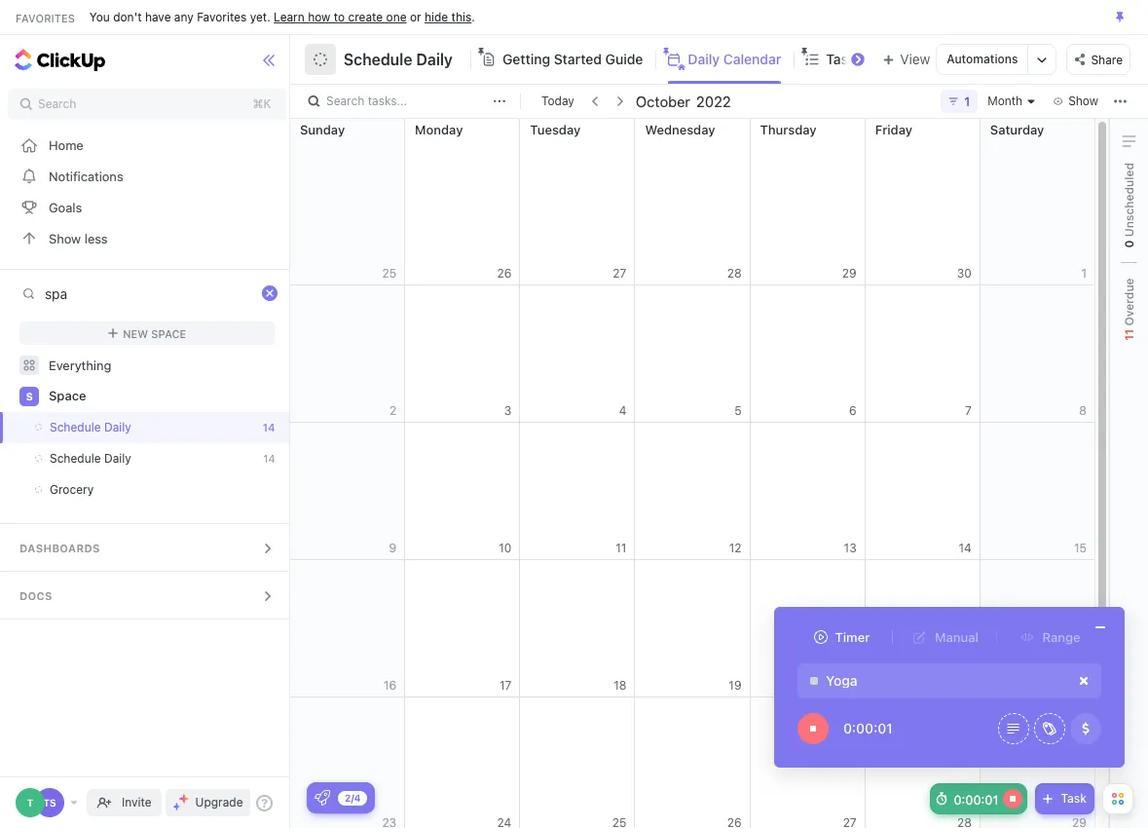 Task type: locate. For each thing, give the bounding box(es) containing it.
show down goals
[[49, 230, 81, 246]]

view
[[901, 51, 931, 67]]

schedule daily down everything
[[50, 420, 131, 435]]

0 horizontal spatial space
[[49, 388, 86, 404]]

0 vertical spatial show
[[1069, 94, 1099, 108]]

timer
[[836, 629, 870, 645]]

schedule
[[344, 51, 413, 68], [50, 420, 101, 435], [50, 451, 101, 466]]

hide this link
[[425, 9, 472, 24]]

saturday
[[991, 122, 1045, 137]]

schedule for second schedule daily link from the top of the 'sidebar' navigation
[[50, 451, 101, 466]]

3 row from the top
[[290, 423, 1096, 560]]

have
[[145, 9, 171, 24]]

space right new
[[151, 327, 186, 340]]

show less
[[49, 230, 108, 246]]

0 horizontal spatial 11
[[616, 540, 627, 555]]

notifications
[[49, 168, 123, 184]]

.
[[472, 9, 475, 24]]

favorites left you on the left of the page
[[16, 11, 75, 24]]

invite
[[122, 795, 152, 810]]

wednesday
[[645, 122, 716, 137]]

schedule daily link
[[0, 412, 256, 443], [0, 443, 256, 475]]

schedule daily for second schedule daily link from the bottom of the 'sidebar' navigation
[[50, 420, 131, 435]]

1 horizontal spatial 0:00:01
[[954, 792, 999, 808]]

goals
[[49, 199, 82, 215]]

daily
[[417, 51, 453, 68], [688, 51, 720, 67], [104, 420, 131, 435], [104, 451, 131, 466]]

schedule for second schedule daily link from the bottom of the 'sidebar' navigation
[[50, 420, 101, 435]]

1 vertical spatial 1
[[1082, 266, 1087, 280]]

dashboards
[[19, 542, 100, 554]]

automations button
[[938, 45, 1028, 74]]

1 vertical spatial schedule daily
[[50, 420, 131, 435]]

17
[[500, 678, 512, 692]]

10
[[499, 540, 512, 555]]

2 schedule daily link from the top
[[0, 443, 256, 475]]

unscheduled
[[1122, 163, 1137, 240]]

october
[[636, 92, 691, 110]]

4 row from the top
[[290, 560, 1096, 698]]

grocery link
[[0, 475, 256, 506]]

or
[[410, 9, 421, 24]]

docs
[[19, 590, 52, 602]]

5
[[735, 403, 742, 418]]

2 vertical spatial schedule
[[50, 451, 101, 466]]

grid
[[289, 119, 1096, 828]]

search for search tasks...
[[326, 94, 365, 108]]

schedule daily link up "grocery" link
[[0, 412, 256, 443]]

2 row from the top
[[290, 285, 1096, 423]]

13
[[844, 540, 857, 555]]

create
[[348, 9, 383, 24]]

onboarding checklist button element
[[315, 790, 330, 806]]

started
[[554, 51, 602, 67]]

daily up "grocery" link
[[104, 451, 131, 466]]

row containing 2
[[290, 285, 1096, 423]]

Search tasks... text field
[[326, 88, 488, 115]]

search up home
[[38, 96, 76, 111]]

1 horizontal spatial 11
[[1122, 329, 1137, 341]]

1 left overdue
[[1082, 266, 1087, 280]]

0 vertical spatial 1
[[965, 93, 971, 109]]

everything link
[[0, 350, 295, 381]]

16
[[384, 678, 397, 692]]

getting
[[503, 51, 551, 67]]

learn
[[274, 9, 305, 24]]

0 vertical spatial schedule daily
[[344, 51, 453, 68]]

space down everything
[[49, 388, 86, 404]]

1 vertical spatial show
[[49, 230, 81, 246]]

schedule daily up tasks...
[[344, 51, 453, 68]]

month
[[988, 94, 1023, 108]]

0 horizontal spatial 1
[[965, 93, 971, 109]]

1 horizontal spatial 1
[[1082, 266, 1087, 280]]

yoga button
[[798, 664, 1102, 699]]

search up sunday
[[326, 94, 365, 108]]

28
[[728, 266, 742, 280]]

list
[[867, 51, 890, 67]]

show down share button
[[1069, 94, 1099, 108]]

0 horizontal spatial 0:00:01
[[844, 720, 893, 737]]

0:00:01
[[844, 720, 893, 737], [954, 792, 999, 808]]

9
[[389, 540, 397, 555]]

daily down space link
[[104, 420, 131, 435]]

1
[[965, 93, 971, 109], [1082, 266, 1087, 280]]

favorites right any
[[197, 9, 247, 24]]

⌘k
[[253, 96, 271, 111]]

schedule inside button
[[344, 51, 413, 68]]

1 row from the top
[[290, 119, 1096, 285]]

show inside 'sidebar' navigation
[[49, 230, 81, 246]]

row containing 25
[[290, 119, 1096, 285]]

show
[[1069, 94, 1099, 108], [49, 230, 81, 246]]

manual
[[935, 629, 979, 645]]

month button
[[982, 90, 1044, 113]]

show for show less
[[49, 230, 81, 246]]

0 horizontal spatial show
[[49, 230, 81, 246]]

new
[[123, 327, 148, 340]]

search inside 'sidebar' navigation
[[38, 96, 76, 111]]

14
[[263, 421, 275, 434], [264, 452, 275, 465], [959, 540, 972, 555]]

row containing 9
[[290, 423, 1096, 560]]

this
[[452, 9, 472, 24]]

11
[[1122, 329, 1137, 341], [616, 540, 627, 555]]

7
[[966, 403, 972, 418]]

show inside dropdown button
[[1069, 94, 1099, 108]]

overdue
[[1122, 278, 1137, 329]]

search tasks...
[[326, 94, 407, 108]]

1 horizontal spatial search
[[326, 94, 365, 108]]

0 vertical spatial space
[[151, 327, 186, 340]]

0 horizontal spatial favorites
[[16, 11, 75, 24]]

home link
[[0, 130, 295, 161]]

schedule daily link up grocery
[[0, 443, 256, 475]]

0 horizontal spatial search
[[38, 96, 76, 111]]

getting started guide link
[[503, 35, 651, 84]]

favorites
[[197, 9, 247, 24], [16, 11, 75, 24]]

0 vertical spatial schedule
[[344, 51, 413, 68]]

guide
[[606, 51, 644, 67]]

daily down hide
[[417, 51, 453, 68]]

2 vertical spatial schedule daily
[[50, 451, 131, 466]]

1 vertical spatial schedule
[[50, 420, 101, 435]]

row
[[290, 119, 1096, 285], [290, 285, 1096, 423], [290, 423, 1096, 560], [290, 560, 1096, 698], [290, 698, 1096, 828]]

sparkle svg 2 image
[[173, 803, 180, 810]]

schedule daily up grocery
[[50, 451, 131, 466]]

less
[[84, 230, 108, 246]]

4
[[619, 403, 627, 418]]

tasks list
[[827, 51, 890, 67]]

show for show
[[1069, 94, 1099, 108]]

1 vertical spatial 14
[[264, 452, 275, 465]]

1 left month
[[965, 93, 971, 109]]

home
[[49, 137, 84, 152]]

task
[[1062, 791, 1087, 806]]

0 vertical spatial 11
[[1122, 329, 1137, 341]]

1 horizontal spatial show
[[1069, 94, 1099, 108]]

notifications link
[[0, 161, 295, 192]]

space
[[151, 327, 186, 340], [49, 388, 86, 404]]

new space
[[123, 327, 186, 340]]



Task type: vqa. For each thing, say whether or not it's contained in the screenshot.
We inside we offer a 30-day satisfaction guarantee for all paid plans! a refund will be applied as long as your account doesn't reflect a prorated credit at any time during the billing cycle.
no



Task type: describe. For each thing, give the bounding box(es) containing it.
1 horizontal spatial favorites
[[197, 9, 247, 24]]

today
[[542, 94, 575, 108]]

29
[[843, 266, 857, 280]]

1 button
[[941, 90, 978, 113]]

don't
[[113, 9, 142, 24]]

one
[[386, 9, 407, 24]]

any
[[174, 9, 194, 24]]

yoga
[[826, 672, 858, 689]]

sunday
[[300, 122, 345, 137]]

upgrade
[[195, 795, 243, 810]]

schedule daily button
[[336, 38, 453, 81]]

3
[[504, 403, 512, 418]]

calendar
[[724, 51, 782, 67]]

today button
[[538, 92, 579, 111]]

25
[[382, 266, 397, 280]]

grocery
[[50, 482, 94, 497]]

goals link
[[0, 192, 295, 223]]

sparkle svg 1 image
[[179, 794, 189, 804]]

18
[[614, 678, 627, 692]]

30
[[958, 266, 972, 280]]

friday
[[876, 122, 913, 137]]

tuesday
[[530, 122, 581, 137]]

thursday
[[761, 122, 817, 137]]

tasks...
[[368, 94, 407, 108]]

range
[[1043, 629, 1081, 645]]

1 vertical spatial 11
[[616, 540, 627, 555]]

1 vertical spatial space
[[49, 388, 86, 404]]

space link
[[49, 381, 277, 412]]

search for search
[[38, 96, 76, 111]]

1 horizontal spatial space
[[151, 327, 186, 340]]

automations
[[947, 52, 1019, 66]]

getting started guide
[[503, 51, 644, 67]]

daily calendar
[[688, 51, 782, 67]]

daily up '2022'
[[688, 51, 720, 67]]

how
[[308, 9, 331, 24]]

Filter Lists, Docs, & Folders text field
[[45, 279, 258, 308]]

clear search image
[[263, 286, 277, 300]]

grid containing sunday
[[289, 119, 1096, 828]]

15
[[1075, 540, 1087, 555]]

spaces
[[19, 287, 65, 300]]

1 inside 1 dropdown button
[[965, 93, 971, 109]]

19
[[729, 678, 742, 692]]

12
[[730, 540, 742, 555]]

t
[[27, 797, 33, 809]]

show button
[[1048, 90, 1105, 113]]

share button
[[1067, 44, 1131, 75]]

you don't have any favorites yet. learn how to create one or hide this .
[[89, 9, 475, 24]]

8
[[1080, 403, 1087, 418]]

hide
[[425, 9, 448, 24]]

daily inside button
[[417, 51, 453, 68]]

1 schedule daily link from the top
[[0, 412, 256, 443]]

view button
[[867, 47, 937, 72]]

0 vertical spatial 14
[[263, 421, 275, 434]]

upgrade link
[[165, 789, 251, 817]]

1 vertical spatial 0:00:01
[[954, 792, 999, 808]]

to
[[334, 9, 345, 24]]

2 vertical spatial 14
[[959, 540, 972, 555]]

everything
[[49, 357, 111, 373]]

daily calendar link
[[688, 35, 790, 84]]

sidebar navigation
[[0, 35, 295, 828]]

2022
[[697, 92, 731, 110]]

2
[[390, 403, 397, 418]]

0
[[1122, 240, 1137, 248]]

tasks
[[827, 51, 863, 67]]

onboarding checklist button image
[[315, 790, 330, 806]]

schedule daily inside button
[[344, 51, 453, 68]]

6
[[850, 403, 857, 418]]

learn how to create one link
[[274, 9, 407, 24]]

0 vertical spatial 0:00:01
[[844, 720, 893, 737]]

monday
[[415, 122, 463, 137]]

row containing 16
[[290, 560, 1096, 698]]

schedule daily for second schedule daily link from the top of the 'sidebar' navigation
[[50, 451, 131, 466]]

27
[[613, 266, 627, 280]]

you
[[89, 9, 110, 24]]

5 row from the top
[[290, 698, 1096, 828]]

2/4
[[345, 792, 361, 803]]

ts
[[43, 797, 56, 809]]

october 2022
[[636, 92, 731, 110]]

26
[[497, 266, 512, 280]]



